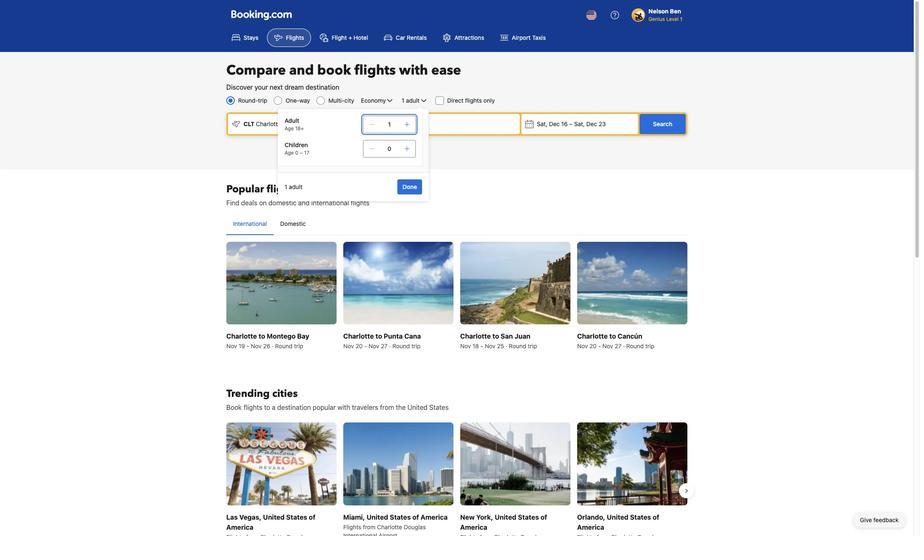 Task type: vqa. For each thing, say whether or not it's contained in the screenshot.
priority on the left bottom
no



Task type: describe. For each thing, give the bounding box(es) containing it.
orlando, united states of america
[[578, 514, 660, 531]]

1 horizontal spatial 0
[[388, 145, 392, 152]]

charlotte to cancún image
[[578, 242, 688, 325]]

tab list containing international
[[227, 213, 688, 236]]

· for montego
[[272, 343, 274, 350]]

international
[[312, 199, 349, 207]]

clt
[[244, 120, 255, 128]]

1 adult inside popup button
[[402, 97, 420, 104]]

2 dec from the left
[[587, 120, 598, 128]]

18+
[[295, 125, 304, 132]]

new
[[461, 514, 475, 521]]

1 adult button
[[401, 96, 429, 106]]

– for 16
[[570, 120, 573, 128]]

international inside miami, united states of america flights from charlotte douglas international airport
[[344, 532, 377, 537]]

search
[[654, 120, 673, 128]]

charlotte for charlotte to punta cana
[[344, 333, 374, 340]]

cana
[[405, 333, 421, 340]]

trip for charlotte to san juan
[[528, 343, 538, 350]]

only
[[484, 97, 495, 104]]

+
[[349, 34, 352, 41]]

new york, united states of america
[[461, 514, 548, 531]]

· inside the 'charlotte to cancún nov 20 - nov 27 · round trip'
[[624, 343, 625, 350]]

next
[[270, 83, 283, 91]]

from inside miami, united states of america flights from charlotte douglas international airport
[[363, 524, 376, 531]]

give feedback button
[[854, 513, 906, 528]]

find
[[227, 199, 240, 207]]

· for punta
[[390, 343, 391, 350]]

of inside orlando, united states of america
[[653, 514, 660, 521]]

sat, dec 16 – sat, dec 23 button
[[522, 114, 639, 134]]

miami, united states of america flights from charlotte douglas international airport
[[344, 514, 448, 537]]

and inside compare and book flights with ease discover your next dream destination
[[289, 61, 314, 80]]

flight + hotel
[[332, 34, 368, 41]]

book
[[318, 61, 351, 80]]

round for san
[[509, 343, 527, 350]]

– for 0
[[300, 150, 303, 156]]

domestic
[[269, 199, 297, 207]]

las vegas, united states of america
[[227, 514, 316, 531]]

clt button
[[228, 114, 366, 134]]

cancún
[[618, 333, 643, 340]]

attractions
[[455, 34, 485, 41]]

near
[[300, 183, 322, 196]]

direct
[[448, 97, 464, 104]]

you
[[325, 183, 343, 196]]

charlotte inside miami, united states of america flights from charlotte douglas international airport
[[377, 524, 403, 531]]

flights inside the trending cities book flights to a destination popular with travelers from the united states
[[244, 404, 263, 412]]

charlotte for charlotte to san juan
[[461, 333, 491, 340]]

trip for charlotte to montego bay
[[294, 343, 304, 350]]

0 vertical spatial flights
[[286, 34, 304, 41]]

popular flights near you find deals on domestic and international flights
[[227, 183, 370, 207]]

cities
[[272, 387, 298, 401]]

genius
[[649, 16, 666, 22]]

your
[[255, 83, 268, 91]]

27 inside the 'charlotte to cancún nov 20 - nov 27 · round trip'
[[615, 343, 622, 350]]

5 nov from the left
[[461, 343, 471, 350]]

of inside miami, united states of america flights from charlotte douglas international airport
[[413, 514, 419, 521]]

economy
[[361, 97, 386, 104]]

children
[[285, 141, 308, 149]]

flights right the international
[[351, 199, 370, 207]]

the
[[396, 404, 406, 412]]

charlotte to cancún nov 20 - nov 27 · round trip
[[578, 333, 655, 350]]

rentals
[[407, 34, 427, 41]]

las vegas, united states of america image
[[227, 423, 337, 506]]

flights link
[[267, 29, 312, 47]]

7 nov from the left
[[578, 343, 588, 350]]

give feedback
[[861, 517, 900, 524]]

age for children
[[285, 150, 294, 156]]

stays link
[[225, 29, 266, 47]]

car rentals link
[[377, 29, 434, 47]]

multi-
[[329, 97, 345, 104]]

children age 0 – 17
[[285, 141, 310, 156]]

with inside compare and book flights with ease discover your next dream destination
[[399, 61, 428, 80]]

city
[[345, 97, 355, 104]]

juan
[[515, 333, 531, 340]]

las
[[227, 514, 238, 521]]

1 sat, from the left
[[537, 120, 548, 128]]

united inside miami, united states of america flights from charlotte douglas international airport
[[367, 514, 389, 521]]

destination inside compare and book flights with ease discover your next dream destination
[[306, 83, 340, 91]]

give
[[861, 517, 873, 524]]

25
[[498, 343, 505, 350]]

one-
[[286, 97, 300, 104]]

- for san
[[481, 343, 484, 350]]

multi-city
[[329, 97, 355, 104]]

region containing las vegas, united states of america
[[220, 420, 695, 537]]

19
[[239, 343, 245, 350]]

ease
[[432, 61, 462, 80]]

united inside orlando, united states of america
[[607, 514, 629, 521]]

adult
[[285, 117, 300, 124]]

flight
[[332, 34, 347, 41]]

charlotte to montego bay image
[[227, 242, 337, 325]]

san
[[501, 333, 513, 340]]

charlotte to punta cana nov 20 - nov 27 · round trip
[[344, 333, 421, 350]]

trending cities book flights to a destination popular with travelers from the united states
[[227, 387, 449, 412]]

trip for charlotte to punta cana
[[412, 343, 421, 350]]

round for montego
[[275, 343, 293, 350]]

1 inside popup button
[[402, 97, 405, 104]]

new york, united states of america link
[[461, 423, 571, 537]]

popular
[[313, 404, 336, 412]]

miami,
[[344, 514, 365, 521]]

charlotte for charlotte to cancún
[[578, 333, 608, 340]]

charlotte to montego bay nov 19 - nov 26 · round trip
[[227, 333, 310, 350]]

flights up domestic
[[267, 183, 298, 196]]

2 nov from the left
[[251, 343, 262, 350]]

sat, dec 16 – sat, dec 23
[[537, 120, 606, 128]]

2 sat, from the left
[[575, 120, 585, 128]]

flights inside miami, united states of america flights from charlotte douglas international airport
[[344, 524, 362, 531]]

a
[[272, 404, 276, 412]]

america inside orlando, united states of america
[[578, 524, 605, 531]]

flights left only on the top
[[466, 97, 482, 104]]

3 nov from the left
[[344, 343, 354, 350]]

done button
[[398, 180, 423, 195]]

17
[[304, 150, 310, 156]]



Task type: locate. For each thing, give the bounding box(es) containing it.
-
[[247, 343, 250, 350], [365, 343, 367, 350], [481, 343, 484, 350], [599, 343, 601, 350]]

car rentals
[[396, 34, 427, 41]]

1 horizontal spatial 1 adult
[[402, 97, 420, 104]]

region
[[220, 420, 695, 537]]

to for punta
[[376, 333, 383, 340]]

0 horizontal spatial airport
[[379, 532, 398, 537]]

0 horizontal spatial with
[[338, 404, 351, 412]]

charlotte inside the 'charlotte to cancún nov 20 - nov 27 · round trip'
[[578, 333, 608, 340]]

round down punta
[[393, 343, 410, 350]]

charlotte up 19
[[227, 333, 257, 340]]

1 vertical spatial destination
[[278, 404, 311, 412]]

with inside the trending cities book flights to a destination popular with travelers from the united states
[[338, 404, 351, 412]]

flights down trending
[[244, 404, 263, 412]]

las vegas, united states of america link
[[227, 423, 337, 537]]

0 horizontal spatial flights
[[286, 34, 304, 41]]

0 horizontal spatial 1 adult
[[285, 183, 303, 190]]

1 horizontal spatial flights
[[344, 524, 362, 531]]

· inside charlotte to punta cana nov 20 - nov 27 · round trip
[[390, 343, 391, 350]]

20 inside charlotte to punta cana nov 20 - nov 27 · round trip
[[356, 343, 363, 350]]

27
[[381, 343, 388, 350], [615, 343, 622, 350]]

0 vertical spatial airport
[[512, 34, 531, 41]]

- for montego
[[247, 343, 250, 350]]

1 horizontal spatial 27
[[615, 343, 622, 350]]

to left punta
[[376, 333, 383, 340]]

16
[[562, 120, 568, 128]]

· for san
[[506, 343, 508, 350]]

with up "1 adult" popup button
[[399, 61, 428, 80]]

· down 'cancún'
[[624, 343, 625, 350]]

0 vertical spatial age
[[285, 125, 294, 132]]

– inside popup button
[[570, 120, 573, 128]]

and down near
[[299, 199, 310, 207]]

26
[[263, 343, 271, 350]]

charlotte inside charlotte to punta cana nov 20 - nov 27 · round trip
[[344, 333, 374, 340]]

0 vertical spatial with
[[399, 61, 428, 80]]

2 - from the left
[[365, 343, 367, 350]]

· right the 26
[[272, 343, 274, 350]]

2 of from the left
[[413, 514, 419, 521]]

1 vertical spatial with
[[338, 404, 351, 412]]

charlotte to punta cana image
[[344, 242, 454, 325]]

0 vertical spatial from
[[380, 404, 395, 412]]

attractions link
[[436, 29, 492, 47]]

20 inside the 'charlotte to cancún nov 20 - nov 27 · round trip'
[[590, 343, 597, 350]]

1 of from the left
[[309, 514, 316, 521]]

1 vertical spatial –
[[300, 150, 303, 156]]

nelson
[[649, 8, 669, 15]]

miami, united states of america image
[[344, 423, 454, 506]]

1 inside nelson ben genius level 1
[[681, 16, 683, 22]]

trip inside charlotte to san juan nov 18 - nov 25 · round trip
[[528, 343, 538, 350]]

america inside miami, united states of america flights from charlotte douglas international airport
[[421, 514, 448, 521]]

america up the douglas
[[421, 514, 448, 521]]

0 vertical spatial 1 adult
[[402, 97, 420, 104]]

charlotte up the 18
[[461, 333, 491, 340]]

0 horizontal spatial dec
[[550, 120, 560, 128]]

charlotte inside charlotte to montego bay nov 19 - nov 26 · round trip
[[227, 333, 257, 340]]

1 vertical spatial airport
[[379, 532, 398, 537]]

round down juan
[[509, 343, 527, 350]]

0 horizontal spatial 20
[[356, 343, 363, 350]]

to inside charlotte to montego bay nov 19 - nov 26 · round trip
[[259, 333, 265, 340]]

· inside charlotte to san juan nov 18 - nov 25 · round trip
[[506, 343, 508, 350]]

– left the 17
[[300, 150, 303, 156]]

8 nov from the left
[[603, 343, 614, 350]]

1 adult up domestic
[[285, 183, 303, 190]]

1 horizontal spatial sat,
[[575, 120, 585, 128]]

united right the
[[408, 404, 428, 412]]

27 inside charlotte to punta cana nov 20 - nov 27 · round trip
[[381, 343, 388, 350]]

trip inside the 'charlotte to cancún nov 20 - nov 27 · round trip'
[[646, 343, 655, 350]]

hotel
[[354, 34, 368, 41]]

0 horizontal spatial international
[[233, 220, 267, 227]]

united inside the trending cities book flights to a destination popular with travelers from the united states
[[408, 404, 428, 412]]

1 horizontal spatial international
[[344, 532, 377, 537]]

nov
[[227, 343, 237, 350], [251, 343, 262, 350], [344, 343, 354, 350], [369, 343, 380, 350], [461, 343, 471, 350], [485, 343, 496, 350], [578, 343, 588, 350], [603, 343, 614, 350]]

– inside children age 0 – 17
[[300, 150, 303, 156]]

to for montego
[[259, 333, 265, 340]]

4 of from the left
[[653, 514, 660, 521]]

1 vertical spatial and
[[299, 199, 310, 207]]

1 horizontal spatial 20
[[590, 343, 597, 350]]

age down children
[[285, 150, 294, 156]]

6 nov from the left
[[485, 343, 496, 350]]

charlotte left 'cancún'
[[578, 333, 608, 340]]

compare
[[227, 61, 286, 80]]

charlotte left the douglas
[[377, 524, 403, 531]]

states inside new york, united states of america
[[518, 514, 540, 521]]

to for cancún
[[610, 333, 617, 340]]

dream
[[285, 83, 304, 91]]

airport taxis link
[[493, 29, 553, 47]]

international down deals
[[233, 220, 267, 227]]

flights
[[286, 34, 304, 41], [344, 524, 362, 531]]

1 horizontal spatial –
[[570, 120, 573, 128]]

3 of from the left
[[541, 514, 548, 521]]

round for punta
[[393, 343, 410, 350]]

– right 16
[[570, 120, 573, 128]]

age down adult
[[285, 125, 294, 132]]

states inside the las vegas, united states of america
[[286, 514, 308, 521]]

bay
[[297, 333, 310, 340]]

orlando,
[[578, 514, 606, 521]]

direct flights only
[[448, 97, 495, 104]]

1 horizontal spatial airport
[[512, 34, 531, 41]]

adult age 18+
[[285, 117, 304, 132]]

with
[[399, 61, 428, 80], [338, 404, 351, 412]]

to inside charlotte to san juan nov 18 - nov 25 · round trip
[[493, 333, 500, 340]]

ben
[[671, 8, 682, 15]]

vegas,
[[240, 514, 262, 521]]

1 horizontal spatial from
[[380, 404, 395, 412]]

sat, right 16
[[575, 120, 585, 128]]

round inside charlotte to punta cana nov 20 - nov 27 · round trip
[[393, 343, 410, 350]]

1 horizontal spatial with
[[399, 61, 428, 80]]

feedback
[[874, 517, 900, 524]]

- inside the 'charlotte to cancún nov 20 - nov 27 · round trip'
[[599, 343, 601, 350]]

united inside new york, united states of america
[[495, 514, 517, 521]]

america inside the las vegas, united states of america
[[227, 524, 254, 531]]

dec left "23"
[[587, 120, 598, 128]]

booking.com logo image
[[232, 10, 292, 20], [232, 10, 292, 20]]

international button
[[227, 213, 274, 235]]

charlotte to san juan image
[[461, 242, 571, 325]]

27 down 'cancún'
[[615, 343, 622, 350]]

to left a
[[264, 404, 270, 412]]

orlando, united states of america image
[[578, 423, 688, 506]]

round down 'cancún'
[[627, 343, 644, 350]]

1 vertical spatial 1 adult
[[285, 183, 303, 190]]

nelson ben genius level 1
[[649, 8, 683, 22]]

states
[[430, 404, 449, 412], [286, 514, 308, 521], [390, 514, 411, 521], [518, 514, 540, 521], [631, 514, 652, 521]]

sat, left 16
[[537, 120, 548, 128]]

1 horizontal spatial adult
[[406, 97, 420, 104]]

america inside new york, united states of america
[[461, 524, 488, 531]]

0 vertical spatial –
[[570, 120, 573, 128]]

round inside charlotte to san juan nov 18 - nov 25 · round trip
[[509, 343, 527, 350]]

trending
[[227, 387, 270, 401]]

round down montego
[[275, 343, 293, 350]]

0 inside children age 0 – 17
[[295, 150, 299, 156]]

airport taxis
[[512, 34, 546, 41]]

1 horizontal spatial dec
[[587, 120, 598, 128]]

0 horizontal spatial adult
[[289, 183, 303, 190]]

0
[[388, 145, 392, 152], [295, 150, 299, 156]]

york,
[[477, 514, 494, 521]]

destination inside the trending cities book flights to a destination popular with travelers from the united states
[[278, 404, 311, 412]]

charlotte for charlotte to montego bay
[[227, 333, 257, 340]]

taxis
[[533, 34, 546, 41]]

3 - from the left
[[481, 343, 484, 350]]

1 vertical spatial age
[[285, 150, 294, 156]]

flights up economy
[[355, 61, 396, 80]]

0 horizontal spatial –
[[300, 150, 303, 156]]

level
[[667, 16, 679, 22]]

3 · from the left
[[506, 343, 508, 350]]

and inside popular flights near you find deals on domestic and international flights
[[299, 199, 310, 207]]

1 age from the top
[[285, 125, 294, 132]]

1 nov from the left
[[227, 343, 237, 350]]

of inside the las vegas, united states of america
[[309, 514, 316, 521]]

0 vertical spatial destination
[[306, 83, 340, 91]]

1 27 from the left
[[381, 343, 388, 350]]

stays
[[244, 34, 259, 41]]

flight + hotel link
[[313, 29, 376, 47]]

dec left 16
[[550, 120, 560, 128]]

4 round from the left
[[627, 343, 644, 350]]

america
[[421, 514, 448, 521], [227, 524, 254, 531], [461, 524, 488, 531], [578, 524, 605, 531]]

douglas
[[404, 524, 426, 531]]

montego
[[267, 333, 296, 340]]

adult up domestic
[[289, 183, 303, 190]]

and
[[289, 61, 314, 80], [299, 199, 310, 207]]

from inside the trending cities book flights to a destination popular with travelers from the united states
[[380, 404, 395, 412]]

international down miami,
[[344, 532, 377, 537]]

united right 'orlando,'
[[607, 514, 629, 521]]

from left the
[[380, 404, 395, 412]]

from down miami,
[[363, 524, 376, 531]]

search button
[[640, 114, 686, 134]]

1 round from the left
[[275, 343, 293, 350]]

round-trip
[[238, 97, 267, 104]]

· right the 25
[[506, 343, 508, 350]]

1 vertical spatial international
[[344, 532, 377, 537]]

- inside charlotte to san juan nov 18 - nov 25 · round trip
[[481, 343, 484, 350]]

20
[[356, 343, 363, 350], [590, 343, 597, 350]]

1 20 from the left
[[356, 343, 363, 350]]

2 round from the left
[[393, 343, 410, 350]]

1 adult right economy
[[402, 97, 420, 104]]

4 - from the left
[[599, 343, 601, 350]]

united right vegas,
[[263, 514, 285, 521]]

2 age from the top
[[285, 150, 294, 156]]

2 20 from the left
[[590, 343, 597, 350]]

0 horizontal spatial sat,
[[537, 120, 548, 128]]

1 vertical spatial from
[[363, 524, 376, 531]]

round inside charlotte to montego bay nov 19 - nov 26 · round trip
[[275, 343, 293, 350]]

united inside the las vegas, united states of america
[[263, 514, 285, 521]]

on
[[259, 199, 267, 207]]

0 horizontal spatial 0
[[295, 150, 299, 156]]

age for adult
[[285, 125, 294, 132]]

compare and book flights with ease discover your next dream destination
[[227, 61, 462, 91]]

27 down punta
[[381, 343, 388, 350]]

1 · from the left
[[272, 343, 274, 350]]

to for san
[[493, 333, 500, 340]]

and up dream
[[289, 61, 314, 80]]

destination up multi-
[[306, 83, 340, 91]]

of inside new york, united states of america
[[541, 514, 548, 521]]

united right miami,
[[367, 514, 389, 521]]

· inside charlotte to montego bay nov 19 - nov 26 · round trip
[[272, 343, 274, 350]]

tab list
[[227, 213, 688, 236]]

1
[[681, 16, 683, 22], [402, 97, 405, 104], [388, 121, 391, 128], [285, 183, 288, 190]]

travelers
[[352, 404, 379, 412]]

discover
[[227, 83, 253, 91]]

to up the 26
[[259, 333, 265, 340]]

trip
[[258, 97, 267, 104], [294, 343, 304, 350], [412, 343, 421, 350], [528, 343, 538, 350], [646, 343, 655, 350]]

done
[[403, 183, 417, 190]]

america down las
[[227, 524, 254, 531]]

adult right economy
[[406, 97, 420, 104]]

trip inside charlotte to punta cana nov 20 - nov 27 · round trip
[[412, 343, 421, 350]]

0 horizontal spatial from
[[363, 524, 376, 531]]

airport inside miami, united states of america flights from charlotte douglas international airport
[[379, 532, 398, 537]]

america down new
[[461, 524, 488, 531]]

with right popular on the bottom left of the page
[[338, 404, 351, 412]]

adult inside popup button
[[406, 97, 420, 104]]

to inside charlotte to punta cana nov 20 - nov 27 · round trip
[[376, 333, 383, 340]]

trip inside charlotte to montego bay nov 19 - nov 26 · round trip
[[294, 343, 304, 350]]

1 vertical spatial adult
[[289, 183, 303, 190]]

2 · from the left
[[390, 343, 391, 350]]

way
[[300, 97, 310, 104]]

flights
[[355, 61, 396, 80], [466, 97, 482, 104], [267, 183, 298, 196], [351, 199, 370, 207], [244, 404, 263, 412]]

1 vertical spatial flights
[[344, 524, 362, 531]]

2 27 from the left
[[615, 343, 622, 350]]

states inside the trending cities book flights to a destination popular with travelers from the united states
[[430, 404, 449, 412]]

charlotte left punta
[[344, 333, 374, 340]]

3 round from the left
[[509, 343, 527, 350]]

book
[[227, 404, 242, 412]]

0 vertical spatial adult
[[406, 97, 420, 104]]

charlotte inside charlotte to san juan nov 18 - nov 25 · round trip
[[461, 333, 491, 340]]

from
[[380, 404, 395, 412], [363, 524, 376, 531]]

- inside charlotte to punta cana nov 20 - nov 27 · round trip
[[365, 343, 367, 350]]

1 dec from the left
[[550, 120, 560, 128]]

4 · from the left
[[624, 343, 625, 350]]

new york, united states of america image
[[461, 423, 571, 506]]

america down 'orlando,'
[[578, 524, 605, 531]]

to
[[259, 333, 265, 340], [376, 333, 383, 340], [493, 333, 500, 340], [610, 333, 617, 340], [264, 404, 270, 412]]

orlando, united states of america link
[[578, 423, 688, 537]]

4 nov from the left
[[369, 343, 380, 350]]

18
[[473, 343, 479, 350]]

car
[[396, 34, 406, 41]]

· down punta
[[390, 343, 391, 350]]

charlotte
[[227, 333, 257, 340], [344, 333, 374, 340], [461, 333, 491, 340], [578, 333, 608, 340], [377, 524, 403, 531]]

flights inside compare and book flights with ease discover your next dream destination
[[355, 61, 396, 80]]

age inside adult age 18+
[[285, 125, 294, 132]]

charlotte to san juan nov 18 - nov 25 · round trip
[[461, 333, 538, 350]]

destination down cities
[[278, 404, 311, 412]]

round inside the 'charlotte to cancún nov 20 - nov 27 · round trip'
[[627, 343, 644, 350]]

age inside children age 0 – 17
[[285, 150, 294, 156]]

age
[[285, 125, 294, 132], [285, 150, 294, 156]]

- inside charlotte to montego bay nov 19 - nov 26 · round trip
[[247, 343, 250, 350]]

international inside button
[[233, 220, 267, 227]]

0 vertical spatial international
[[233, 220, 267, 227]]

states inside miami, united states of america flights from charlotte douglas international airport
[[390, 514, 411, 521]]

domestic button
[[274, 213, 313, 235]]

to left 'cancún'
[[610, 333, 617, 340]]

dec
[[550, 120, 560, 128], [587, 120, 598, 128]]

adult
[[406, 97, 420, 104], [289, 183, 303, 190]]

to inside the trending cities book flights to a destination popular with travelers from the united states
[[264, 404, 270, 412]]

sat,
[[537, 120, 548, 128], [575, 120, 585, 128]]

states inside orlando, united states of america
[[631, 514, 652, 521]]

to inside the 'charlotte to cancún nov 20 - nov 27 · round trip'
[[610, 333, 617, 340]]

united
[[408, 404, 428, 412], [263, 514, 285, 521], [367, 514, 389, 521], [495, 514, 517, 521], [607, 514, 629, 521]]

1 - from the left
[[247, 343, 250, 350]]

united right the york,
[[495, 514, 517, 521]]

deals
[[241, 199, 258, 207]]

to up the 25
[[493, 333, 500, 340]]

0 horizontal spatial 27
[[381, 343, 388, 350]]

international
[[233, 220, 267, 227], [344, 532, 377, 537]]

0 vertical spatial and
[[289, 61, 314, 80]]

- for punta
[[365, 343, 367, 350]]



